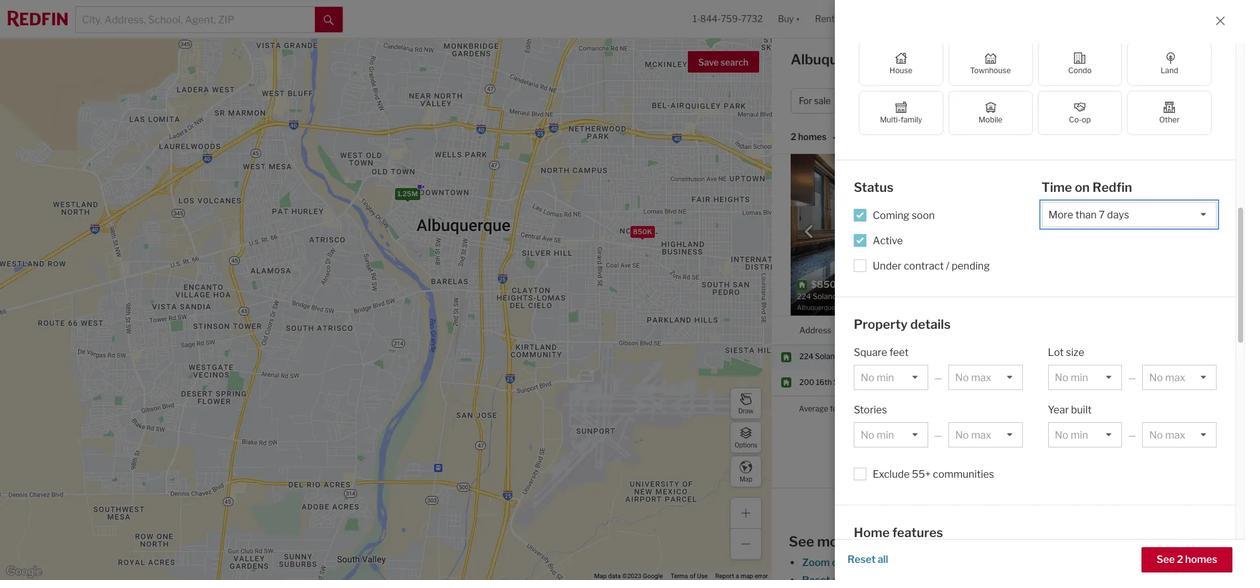 Task type: describe. For each thing, give the bounding box(es) containing it.
nm
[[883, 51, 906, 68]]

4+
[[1035, 96, 1046, 106]]

photos button
[[1145, 134, 1195, 152]]

townhouse
[[970, 66, 1011, 75]]

view details button
[[1155, 291, 1218, 312]]

city guide link
[[1175, 54, 1226, 69]]

year built
[[1048, 404, 1092, 416]]

of for terms
[[690, 573, 696, 580]]

City, Address, School, Agent, ZIP search field
[[76, 7, 315, 32]]

2pmnob
[[1150, 165, 1181, 174]]

restaurants,
[[1095, 175, 1140, 184]]

dr
[[841, 352, 850, 361]]

x-out this home image
[[1043, 293, 1058, 309]]

spots
[[890, 555, 917, 567]]

view details
[[1162, 296, 1211, 307]]

• for homes
[[833, 132, 836, 143]]

multi-
[[880, 115, 901, 124]]

3,056
[[1073, 352, 1095, 361]]

• for filters
[[1150, 96, 1153, 106]]

year
[[1048, 404, 1069, 416]]

4 for 4
[[1009, 377, 1014, 387]]

see 2 homes
[[1157, 554, 1218, 566]]

error
[[755, 573, 768, 580]]

$278
[[1083, 205, 1102, 215]]

200 16th st sw
[[800, 377, 856, 387]]

16th inside "open house sat, sept 16th  & 17th 12-2pmnob hill living! close to unm, restaurants, and shopping. two homes on one p..."
[[1097, 165, 1113, 174]]

see for see more homes
[[789, 534, 814, 550]]

/ for 4+
[[1030, 96, 1033, 106]]

st
[[834, 377, 841, 387]]

see more homes
[[789, 534, 900, 550]]

for sale
[[799, 96, 831, 106]]

$/sq.
[[1019, 205, 1037, 215]]

average
[[799, 404, 829, 413]]

condo
[[1069, 66, 1092, 75]]

homes
[[909, 51, 956, 68]]

3
[[1155, 96, 1160, 106]]

exclude
[[873, 468, 910, 480]]

map for map
[[740, 475, 752, 483]]

terms of use link
[[671, 573, 708, 580]]

of for end
[[998, 500, 1007, 511]]

4.5
[[1041, 377, 1052, 387]]

house inside checkbox
[[890, 66, 913, 75]]

price for top price button
[[868, 96, 890, 106]]

$1,250,000
[[935, 377, 976, 387]]

close
[[1044, 175, 1064, 184]]

end of results
[[980, 500, 1037, 511]]

©2023
[[622, 573, 642, 580]]

ne
[[851, 352, 862, 361]]

sq.
[[1194, 222, 1205, 232]]

2 inside button
[[1177, 554, 1183, 566]]

active
[[873, 235, 903, 246]]

reset all button
[[848, 547, 889, 573]]

options button
[[730, 422, 762, 453]]

4.25
[[1036, 404, 1052, 413]]

4 for 4 bd / 4+ ba
[[1010, 96, 1016, 106]]

homes inside button
[[1185, 554, 1218, 566]]

submit search image
[[324, 15, 334, 25]]

map data ©2023 google
[[594, 573, 663, 580]]

home features
[[854, 525, 943, 540]]

view
[[1162, 296, 1182, 307]]

details for view details
[[1184, 296, 1211, 307]]

more
[[1079, 185, 1098, 194]]

|
[[1168, 55, 1170, 67]]

1 vertical spatial for
[[830, 404, 840, 413]]

built
[[1071, 404, 1092, 416]]

open house sat, sept 16th  & 17th 12-2pmnob hill living! close to unm, restaurants, and shopping. two homes on one p...
[[1019, 165, 1208, 194]]

844-
[[700, 13, 721, 24]]

bd
[[1017, 96, 1028, 106]]

search
[[721, 57, 749, 68]]

table button
[[1195, 134, 1226, 153]]

size
[[1066, 347, 1085, 359]]

— for built
[[1129, 430, 1136, 441]]

Townhouse checkbox
[[949, 42, 1033, 86]]

on inside "open house sat, sept 16th  & 17th 12-2pmnob hill living! close to unm, restaurants, and shopping. two homes on one p..."
[[1045, 185, 1053, 194]]

map button
[[730, 456, 762, 487]]

home for home features
[[854, 525, 890, 540]]

1 horizontal spatial ft.
[[1207, 222, 1216, 232]]

map region
[[0, 0, 930, 580]]

see 2 homes button
[[1142, 547, 1233, 573]]

home for home type
[[927, 96, 952, 106]]

terms
[[671, 573, 688, 580]]

200
[[800, 377, 815, 387]]

out
[[832, 557, 848, 569]]

time
[[1042, 180, 1072, 195]]

55+
[[912, 468, 931, 480]]

living!
[[1019, 175, 1042, 184]]

Multi-family checkbox
[[859, 91, 944, 135]]

homes inside "open house sat, sept 16th  & 17th 12-2pmnob hill living! close to unm, restaurants, and shopping. two homes on one p..."
[[1019, 185, 1043, 194]]

recommended
[[865, 132, 929, 142]]

zoom out
[[802, 557, 848, 569]]

ba
[[1048, 96, 1058, 106]]

12-
[[1140, 165, 1150, 174]]

draw button
[[730, 388, 762, 419]]

garage
[[854, 555, 888, 567]]

850k
[[633, 227, 652, 236]]

family
[[901, 115, 922, 124]]

sale
[[814, 96, 831, 106]]

time on redfin
[[1042, 180, 1132, 195]]

sept
[[1079, 165, 1096, 174]]

solano
[[815, 352, 840, 361]]

Co-op checkbox
[[1038, 91, 1122, 135]]

224 solano dr ne
[[800, 352, 862, 361]]

41 days
[[1075, 222, 1102, 232]]

all
[[1110, 96, 1121, 106]]

Land checkbox
[[1128, 42, 1212, 86]]



Task type: locate. For each thing, give the bounding box(es) containing it.
2
[[791, 132, 796, 142], [1177, 554, 1183, 566]]

shopping.
[[1157, 175, 1192, 184]]

house inside "open house sat, sept 16th  & 17th 12-2pmnob hill living! close to unm, restaurants, and shopping. two homes on one p..."
[[1040, 165, 1062, 174]]

1 horizontal spatial redfin
[[1093, 180, 1132, 195]]

home type
[[927, 96, 972, 106]]

hill
[[1183, 165, 1194, 174]]

more link
[[1079, 185, 1098, 194]]

for right average
[[830, 404, 840, 413]]

175
[[1164, 377, 1177, 387]]

1 horizontal spatial price
[[935, 325, 955, 335]]

on redfin
[[1019, 222, 1054, 232]]

224
[[800, 352, 814, 361]]

0 horizontal spatial lot
[[1048, 347, 1064, 359]]

1 horizontal spatial price button
[[935, 316, 955, 345]]

lot size
[[1133, 222, 1161, 232]]

all filters • 3 button
[[1087, 88, 1169, 114]]

1-844-759-7732
[[693, 13, 763, 24]]

1 vertical spatial house
[[1040, 165, 1062, 174]]

0 horizontal spatial 16th
[[816, 377, 832, 387]]

2 albuquerque from the top
[[877, 377, 922, 387]]

market insights | city guide
[[1088, 55, 1224, 67]]

200 16th st sw link
[[800, 377, 865, 388]]

details right view in the bottom of the page
[[1184, 296, 1211, 307]]

0 vertical spatial house
[[890, 66, 913, 75]]

1 horizontal spatial for
[[959, 51, 978, 68]]

details for property details
[[911, 317, 951, 332]]

4 inside button
[[1010, 96, 1016, 106]]

0 vertical spatial 16th
[[1097, 165, 1113, 174]]

favorite button image
[[984, 157, 1006, 179]]

option group containing house
[[859, 42, 1212, 135]]

home up reset all
[[854, 525, 890, 540]]

1 albuquerque from the top
[[877, 352, 922, 361]]

0 horizontal spatial 2
[[791, 132, 796, 142]]

favorite button checkbox
[[984, 157, 1006, 179]]

home type button
[[919, 88, 996, 114]]

sort :
[[842, 132, 863, 142]]

1 vertical spatial days
[[1178, 377, 1195, 387]]

— for size
[[1129, 372, 1136, 383]]

photo of 224 solano dr ne, albuquerque, nm 87108 image
[[791, 154, 1009, 316]]

/ inside button
[[1030, 96, 1033, 106]]

0 vertical spatial details
[[1184, 296, 1211, 307]]

0 horizontal spatial home
[[854, 525, 890, 540]]

favorite this home image
[[1018, 293, 1033, 309]]

for left sale
[[959, 51, 978, 68]]

0 horizontal spatial days
[[1085, 222, 1102, 232]]

0 horizontal spatial of
[[690, 573, 696, 580]]

0 vertical spatial of
[[998, 500, 1007, 511]]

— for feet
[[935, 372, 942, 383]]

details right location
[[911, 317, 951, 332]]

details inside view details button
[[1184, 296, 1211, 307]]

stories
[[854, 404, 887, 416]]

land
[[1161, 66, 1179, 75]]

home inside button
[[927, 96, 952, 106]]

1 vertical spatial lot
[[1048, 347, 1064, 359]]

table
[[1198, 134, 1224, 146]]

lot left size
[[1133, 222, 1145, 232]]

224 solano dr ne link
[[800, 352, 865, 362]]

lot for lot size
[[1048, 347, 1064, 359]]

0 horizontal spatial price button
[[860, 88, 914, 114]]

view details link
[[1155, 289, 1218, 312]]

albuquerque
[[877, 352, 922, 361], [877, 377, 922, 387]]

price right location
[[935, 325, 955, 335]]

1 vertical spatial see
[[1157, 554, 1175, 566]]

previous button image
[[803, 225, 816, 238]]

price for price button to the bottom
[[935, 325, 955, 335]]

Condo checkbox
[[1038, 42, 1122, 86]]

coming
[[873, 209, 910, 221]]

1 vertical spatial 2
[[1177, 554, 1183, 566]]

price button up multi-
[[860, 88, 914, 114]]

results
[[1009, 500, 1037, 511]]

see
[[789, 534, 814, 550], [1157, 554, 1175, 566]]

map down options
[[740, 475, 752, 483]]

garage spots
[[854, 555, 917, 567]]

1 vertical spatial albuquerque
[[877, 377, 922, 387]]

/ right "bd"
[[1030, 96, 1033, 106]]

address button
[[800, 316, 832, 345]]

open
[[1019, 165, 1038, 174]]

7,000 sq. ft.
[[1170, 222, 1216, 232]]

lot left "size"
[[1048, 347, 1064, 359]]

1 vertical spatial ft.
[[1207, 222, 1216, 232]]

1 horizontal spatial see
[[1157, 554, 1175, 566]]

option group
[[859, 42, 1212, 135]]

0 vertical spatial map
[[740, 475, 752, 483]]

filters
[[1123, 96, 1148, 106]]

1 vertical spatial of
[[690, 573, 696, 580]]

sat,
[[1064, 165, 1078, 174]]

map for map data ©2023 google
[[594, 573, 607, 580]]

map inside button
[[740, 475, 752, 483]]

and
[[1142, 175, 1155, 184]]

Mobile checkbox
[[949, 91, 1033, 135]]

homes
[[798, 132, 827, 142], [1019, 185, 1043, 194], [855, 534, 900, 550], [1185, 554, 1218, 566]]

7732
[[741, 13, 763, 24]]

albuquerque down location button
[[877, 352, 922, 361]]

house up 'multi-family' checkbox
[[890, 66, 913, 75]]

square
[[854, 347, 888, 359]]

House checkbox
[[859, 42, 944, 86]]

0 vertical spatial albuquerque
[[877, 352, 922, 361]]

1 horizontal spatial on
[[1075, 180, 1090, 195]]

market
[[1088, 55, 1122, 67]]

albuquerque,
[[791, 51, 880, 68]]

0 vertical spatial lot
[[1133, 222, 1145, 232]]

• inside button
[[1150, 96, 1153, 106]]

see for see 2 homes
[[1157, 554, 1175, 566]]

1 horizontal spatial details
[[1184, 296, 1211, 307]]

1 vertical spatial home
[[854, 525, 890, 540]]

• inside 2 homes •
[[833, 132, 836, 143]]

1 horizontal spatial home
[[927, 96, 952, 106]]

0 horizontal spatial details
[[911, 317, 951, 332]]

• left sort on the top of page
[[833, 132, 836, 143]]

1 horizontal spatial of
[[998, 500, 1007, 511]]

market insights link
[[1088, 41, 1163, 69]]

of
[[998, 500, 1007, 511], [690, 573, 696, 580]]

1 vertical spatial map
[[594, 573, 607, 580]]

for
[[799, 96, 812, 106]]

0 vertical spatial 2
[[791, 132, 796, 142]]

0 vertical spatial see
[[789, 534, 814, 550]]

0 vertical spatial ft.
[[1039, 205, 1047, 215]]

lot for lot size
[[1133, 222, 1145, 232]]

days right 41
[[1085, 222, 1102, 232]]

guide
[[1197, 55, 1224, 67]]

0 horizontal spatial map
[[594, 573, 607, 580]]

1 horizontal spatial •
[[1150, 96, 1153, 106]]

2 homes •
[[791, 132, 836, 143]]

0 horizontal spatial see
[[789, 534, 814, 550]]

all filters • 3
[[1110, 96, 1160, 106]]

0 horizontal spatial redfin
[[1031, 222, 1054, 232]]

1 horizontal spatial days
[[1178, 377, 1195, 387]]

0 vertical spatial price
[[868, 96, 890, 106]]

days for 41 days
[[1085, 222, 1102, 232]]

homes inside 2 homes •
[[798, 132, 827, 142]]

house up close on the top right of the page
[[1040, 165, 1062, 174]]

0 vertical spatial •
[[1150, 96, 1153, 106]]

exclude 55+ communities
[[873, 468, 994, 480]]

albuquerque for 200 16th st sw
[[877, 377, 922, 387]]

1 vertical spatial details
[[911, 317, 951, 332]]

ft. right $/sq.
[[1039, 205, 1047, 215]]

&
[[1115, 165, 1121, 174]]

0 horizontal spatial /
[[946, 260, 950, 272]]

3983
[[1067, 404, 1087, 413]]

terms of use
[[671, 573, 708, 580]]

redfin right on
[[1031, 222, 1054, 232]]

data
[[608, 573, 621, 580]]

4 left 4.5
[[1009, 377, 1014, 387]]

16th left st
[[816, 377, 832, 387]]

recommended button
[[863, 131, 939, 143]]

for sale button
[[791, 88, 855, 114]]

0 vertical spatial 4
[[1010, 96, 1016, 106]]

16th inside the 200 16th st sw link
[[816, 377, 832, 387]]

1 horizontal spatial map
[[740, 475, 752, 483]]

of right end at the right bottom of the page
[[998, 500, 1007, 511]]

draw
[[739, 407, 754, 414]]

0 vertical spatial price button
[[860, 88, 914, 114]]

1 vertical spatial redfin
[[1031, 222, 1054, 232]]

759-
[[721, 13, 741, 24]]

0 horizontal spatial on
[[1045, 185, 1053, 194]]

1 vertical spatial price button
[[935, 316, 955, 345]]

map left data
[[594, 573, 607, 580]]

• left 3 on the right top of page
[[1150, 96, 1153, 106]]

1 horizontal spatial house
[[1040, 165, 1062, 174]]

1 horizontal spatial lot
[[1133, 222, 1145, 232]]

for
[[959, 51, 978, 68], [830, 404, 840, 413]]

status
[[854, 180, 894, 195]]

price inside price button
[[868, 96, 890, 106]]

list box
[[1042, 202, 1217, 227], [854, 365, 928, 390], [949, 365, 1023, 390], [1048, 365, 1122, 390], [1143, 365, 1217, 390], [854, 422, 928, 448], [949, 422, 1023, 448], [1048, 422, 1122, 448], [1143, 422, 1217, 448], [1048, 573, 1217, 580]]

1 horizontal spatial 2
[[1177, 554, 1183, 566]]

0 horizontal spatial house
[[890, 66, 913, 75]]

reset
[[848, 554, 876, 566]]

house
[[890, 66, 913, 75], [1040, 165, 1062, 174]]

/ left pending
[[946, 260, 950, 272]]

2 inside 2 homes •
[[791, 132, 796, 142]]

location
[[877, 325, 910, 335]]

price button
[[860, 88, 914, 114], [935, 316, 955, 345]]

google image
[[3, 564, 45, 580]]

4 bd / 4+ ba
[[1010, 96, 1058, 106]]

ft. right sq.
[[1207, 222, 1216, 232]]

1.25m
[[397, 189, 418, 198]]

1 horizontal spatial 16th
[[1097, 165, 1113, 174]]

redfin down &
[[1093, 180, 1132, 195]]

41
[[1075, 222, 1084, 232]]

0 vertical spatial days
[[1085, 222, 1102, 232]]

report
[[716, 573, 734, 580]]

0 horizontal spatial price
[[868, 96, 890, 106]]

soon
[[912, 209, 935, 221]]

0 horizontal spatial ft.
[[1039, 205, 1047, 215]]

1 vertical spatial •
[[833, 132, 836, 143]]

of left the use
[[690, 573, 696, 580]]

4 left "bd"
[[1010, 96, 1016, 106]]

0 vertical spatial for
[[959, 51, 978, 68]]

size
[[1147, 222, 1161, 232]]

0 vertical spatial /
[[1030, 96, 1033, 106]]

feet
[[890, 347, 909, 359]]

home left "type"
[[927, 96, 952, 106]]

1 vertical spatial price
[[935, 325, 955, 335]]

features
[[893, 525, 943, 540]]

albuquerque down feet
[[877, 377, 922, 387]]

1 vertical spatial /
[[946, 260, 950, 272]]

1 horizontal spatial /
[[1030, 96, 1033, 106]]

16th left &
[[1097, 165, 1113, 174]]

days right 175
[[1178, 377, 1195, 387]]

1 vertical spatial 4
[[1009, 377, 1014, 387]]

sale
[[981, 51, 1010, 68]]

insights
[[1124, 55, 1163, 67]]

price button right location button
[[935, 316, 955, 345]]

see inside button
[[1157, 554, 1175, 566]]

/ for pending
[[946, 260, 950, 272]]

0 vertical spatial redfin
[[1093, 180, 1132, 195]]

days for 175 days
[[1178, 377, 1195, 387]]

coming soon
[[873, 209, 935, 221]]

city
[[1175, 55, 1195, 67]]

on
[[1019, 222, 1029, 232]]

property details
[[854, 317, 951, 332]]

communities
[[933, 468, 994, 480]]

type
[[954, 96, 972, 106]]

price up multi-
[[868, 96, 890, 106]]

1 vertical spatial 16th
[[816, 377, 832, 387]]

4,911
[[1073, 377, 1092, 387]]

0 horizontal spatial •
[[833, 132, 836, 143]]

Other checkbox
[[1128, 91, 1212, 135]]

0 horizontal spatial for
[[830, 404, 840, 413]]

photos
[[1147, 134, 1181, 146]]

albuquerque for 224 solano dr ne
[[877, 352, 922, 361]]

17th
[[1122, 165, 1138, 174]]

0 vertical spatial home
[[927, 96, 952, 106]]



Task type: vqa. For each thing, say whether or not it's contained in the screenshot.
topmost Redfin
yes



